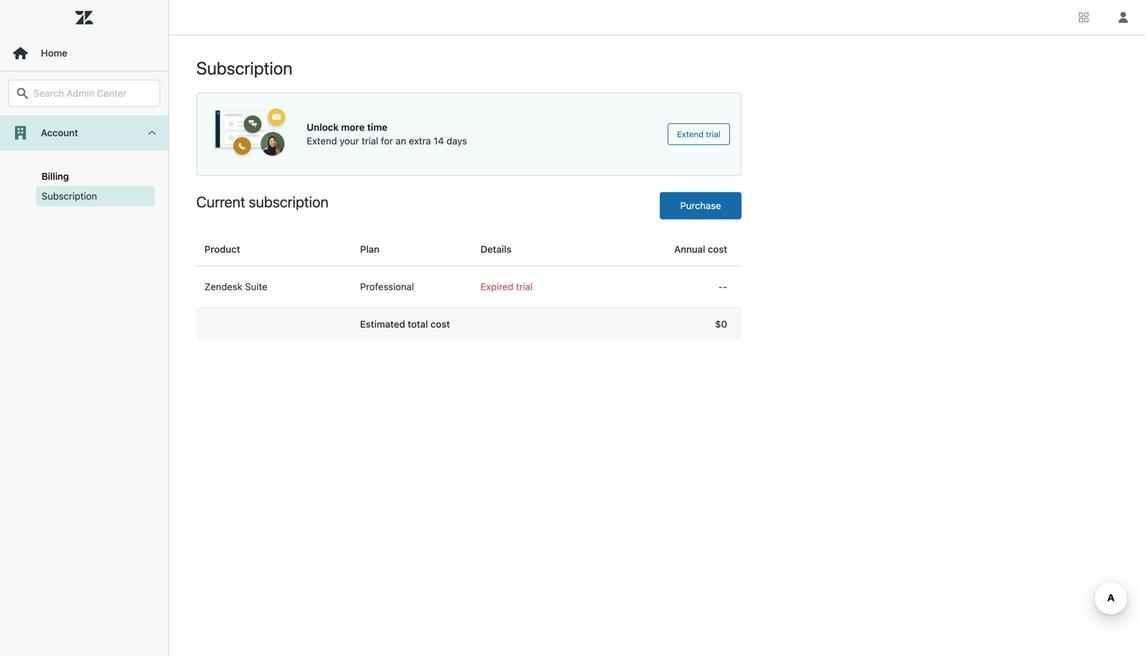 Task type: describe. For each thing, give the bounding box(es) containing it.
subscription
[[42, 191, 97, 202]]

billing element
[[42, 171, 69, 182]]

subscription link
[[36, 186, 155, 207]]

account group
[[0, 151, 168, 217]]

home button
[[0, 35, 168, 71]]

home
[[41, 47, 67, 59]]

account
[[41, 127, 78, 138]]



Task type: locate. For each thing, give the bounding box(es) containing it.
account button
[[0, 115, 168, 151]]

billing
[[42, 171, 69, 182]]

Search Admin Center field
[[33, 87, 151, 100]]

tree item
[[0, 115, 168, 217]]

user menu image
[[1115, 9, 1132, 26]]

none search field inside primary 'element'
[[1, 80, 167, 107]]

primary element
[[0, 0, 169, 656]]

subscription element
[[42, 190, 97, 203]]

tree item inside primary 'element'
[[0, 115, 168, 217]]

tree item containing account
[[0, 115, 168, 217]]

None search field
[[1, 80, 167, 107]]

zendesk products image
[[1079, 13, 1089, 22]]



Task type: vqa. For each thing, say whether or not it's contained in the screenshot.
tab
no



